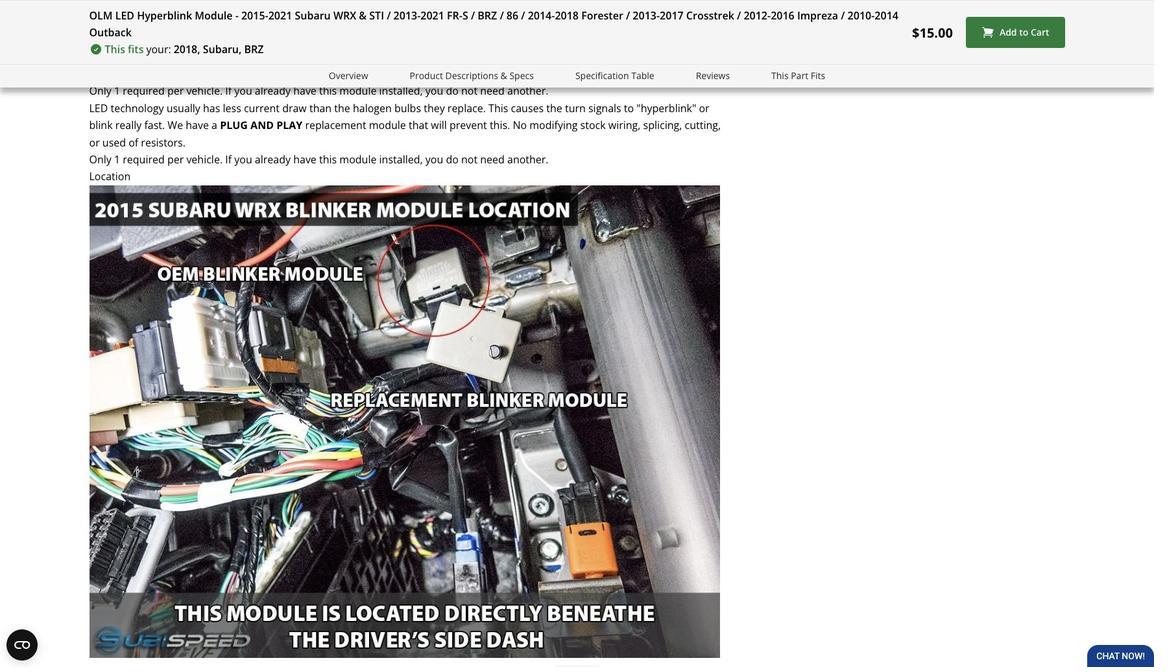 Task type: describe. For each thing, give the bounding box(es) containing it.
table
[[632, 69, 655, 82]]

2 this. from the top
[[490, 118, 510, 133]]

2014-
[[528, 8, 555, 23]]

if for only 1 required per vehicle.  if you already have this module installed, you do not need another.
[[225, 84, 232, 98]]

2 plug from the top
[[220, 118, 248, 133]]

this down 86
[[489, 33, 509, 47]]

module
[[195, 8, 233, 23]]

1 a from the top
[[212, 50, 217, 64]]

1 used from the top
[[102, 67, 126, 81]]

open widget image
[[6, 630, 38, 661]]

or up location
[[89, 135, 100, 150]]

2 fast. from the top
[[144, 118, 165, 133]]

1 plug from the top
[[220, 50, 248, 64]]

1 replacement from the top
[[305, 50, 367, 64]]

86
[[507, 8, 519, 23]]

this part fits
[[772, 69, 826, 82]]

cart
[[1031, 26, 1050, 38]]

2 turn from the top
[[565, 101, 586, 115]]

1 has from the top
[[203, 33, 220, 47]]

not for only 1 required per vehicle.  if you already have this module installed, you do not need another.
[[461, 84, 478, 98]]

required for only 1 required per vehicle.  if you already have this module installed, you do not need another. location
[[123, 153, 165, 167]]

1 technology from the top
[[111, 33, 164, 47]]

2018
[[555, 8, 579, 23]]

2 usually from the top
[[167, 101, 200, 115]]

your:
[[146, 42, 171, 56]]

to inside button
[[1020, 26, 1029, 38]]

2 stock from the top
[[581, 118, 606, 133]]

2 than from the top
[[310, 101, 332, 115]]

2 signals from the top
[[589, 101, 622, 115]]

hyperblink
[[137, 8, 192, 23]]

only 1 required per vehicle.  if you already have this module installed, you do not need another. location
[[89, 153, 549, 184]]

2 will from the top
[[431, 118, 447, 133]]

2018,
[[174, 42, 200, 56]]

2 replacement from the top
[[305, 118, 367, 133]]

forester
[[582, 8, 624, 23]]

brz inside olm led hyperblink module - 2015-2021 subaru wrx & sti / 2013-2021 fr-s / brz / 86 / 2014-2018 forester / 2013-2017 crosstrek / 2012-2016 impreza / 2010-2014 outback
[[478, 8, 497, 23]]

2 blink from the top
[[89, 118, 113, 133]]

1 will from the top
[[431, 50, 447, 64]]

2 has from the top
[[203, 101, 220, 115]]

installed, for only 1 required per vehicle.  if you already have this module installed, you do not need another.
[[379, 84, 423, 98]]

specs
[[510, 69, 534, 82]]

1 replacement module that will prevent this.  no modifying stock wiring, splicing, cutting, or used of resistors. from the top
[[89, 50, 721, 81]]

per for only 1 required per vehicle.  if you already have this module installed, you do not need another.
[[167, 84, 184, 98]]

1 turn from the top
[[565, 33, 586, 47]]

1 current from the top
[[244, 33, 280, 47]]

1 resistors. from the top
[[141, 67, 186, 81]]

product descriptions & specs
[[410, 69, 534, 82]]

2 bulbs from the top
[[395, 101, 421, 115]]

this fits your: 2018, subaru, brz
[[105, 42, 264, 56]]

1 for only 1 required per vehicle.  if you already have this module installed, you do not need another. location
[[114, 153, 120, 167]]

vehicle. for only 1 required per vehicle.  if you already have this module installed, you do not need another.
[[187, 84, 223, 98]]

1 this. from the top
[[490, 50, 510, 64]]

this left the part
[[772, 69, 789, 82]]

2 plug and play from the top
[[220, 118, 303, 133]]

2 "hyperblink" from the top
[[637, 101, 697, 115]]

2 no from the top
[[513, 118, 527, 133]]

1 wiring, from the top
[[609, 50, 641, 64]]

product for product descriptions & specs
[[410, 69, 443, 82]]

2 a from the top
[[212, 118, 217, 133]]

specification table link
[[576, 69, 655, 84]]

location
[[89, 170, 131, 184]]

1 fast. from the top
[[144, 50, 165, 64]]

outback
[[89, 25, 132, 40]]

1 really from the top
[[115, 50, 142, 64]]

module inside only 1 required per vehicle.  if you already have this module installed, you do not need another. location
[[340, 153, 377, 167]]

need for only 1 required per vehicle.  if you already have this module installed, you do not need another.
[[481, 84, 505, 98]]

6 / from the left
[[737, 8, 741, 23]]

2 current from the top
[[244, 101, 280, 115]]

1 horizontal spatial &
[[501, 69, 507, 82]]

installed, for only 1 required per vehicle.  if you already have this module installed, you do not need another. location
[[379, 153, 423, 167]]

only 1 required per vehicle.  if you already have this module installed, you do not need another.
[[89, 84, 549, 98]]

$15.00
[[913, 24, 954, 41]]

olmolm-
[[230, 4, 273, 16]]

1 they from the top
[[424, 33, 445, 47]]

1 blink from the top
[[89, 50, 113, 64]]

overview
[[329, 69, 368, 82]]

descriptions
[[446, 69, 499, 82]]

1 "hyperblink" from the top
[[637, 33, 697, 47]]

fits
[[811, 69, 826, 82]]

subaru
[[295, 8, 331, 23]]

part
[[791, 69, 809, 82]]

2 prevent from the top
[[450, 118, 487, 133]]

description
[[142, 1, 214, 19]]

1 signals from the top
[[589, 33, 622, 47]]

impreza
[[798, 8, 839, 23]]

7 / from the left
[[841, 8, 845, 23]]

1 splicing, from the top
[[644, 50, 683, 64]]

2014
[[875, 8, 899, 23]]

1 cutting, from the top
[[685, 50, 721, 64]]

2 causes from the top
[[511, 101, 544, 115]]

or down crosstrek on the right
[[699, 33, 710, 47]]

1 no from the top
[[513, 50, 527, 64]]

1 modifying from the top
[[530, 50, 578, 64]]

3 / from the left
[[500, 8, 504, 23]]

1 and from the top
[[251, 50, 274, 64]]

fits
[[128, 42, 144, 56]]

2010-
[[848, 8, 875, 23]]

2 less from the top
[[223, 101, 241, 115]]

2 / from the left
[[471, 8, 475, 23]]

product description
[[89, 1, 214, 19]]

specification
[[576, 69, 629, 82]]

2 splicing, from the top
[[644, 118, 683, 133]]

need for only 1 required per vehicle.  if you already have this module installed, you do not need another. location
[[481, 153, 505, 167]]

specification table
[[576, 69, 655, 82]]

2015-
[[241, 8, 269, 23]]

2 replace. from the top
[[448, 101, 486, 115]]

1 halogen from the top
[[353, 33, 392, 47]]

2 halogen from the top
[[353, 101, 392, 115]]

2 really from the top
[[115, 118, 142, 133]]

1 2013- from the left
[[394, 8, 421, 23]]

already for only 1 required per vehicle.  if you already have this module installed, you do not need another. location
[[255, 153, 291, 167]]

2 resistors. from the top
[[141, 135, 186, 150]]

2 led technology usually has less current draw than the halogen bulbs they replace.  this causes the turn signals to "hyperblink" or blink really fast.  we have a from the top
[[89, 101, 710, 133]]

2 of from the top
[[129, 135, 138, 150]]

overview link
[[329, 69, 368, 84]]



Task type: locate. For each thing, give the bounding box(es) containing it.
0 vertical spatial used
[[102, 67, 126, 81]]

already for only 1 required per vehicle.  if you already have this module installed, you do not need another.
[[255, 84, 291, 98]]

2 they from the top
[[424, 101, 445, 115]]

1 vehicle. from the top
[[187, 84, 223, 98]]

have
[[186, 50, 209, 64], [294, 84, 317, 98], [186, 118, 209, 133], [294, 153, 317, 167]]

no up specs
[[513, 50, 527, 64]]

add
[[1000, 26, 1018, 38]]

1 vertical spatial cutting,
[[685, 118, 721, 133]]

product up outback
[[89, 1, 139, 19]]

current
[[244, 33, 280, 47], [244, 101, 280, 115]]

causes
[[511, 33, 544, 47], [511, 101, 544, 115]]

brz right s
[[478, 8, 497, 23]]

or
[[699, 33, 710, 47], [89, 67, 100, 81], [699, 101, 710, 115], [89, 135, 100, 150]]

1 this from the top
[[319, 84, 337, 98]]

1 vertical spatial signals
[[589, 101, 622, 115]]

only
[[89, 84, 112, 98], [89, 153, 112, 167]]

2 required from the top
[[123, 153, 165, 167]]

required up location
[[123, 153, 165, 167]]

0 vertical spatial really
[[115, 50, 142, 64]]

fast.
[[144, 50, 165, 64], [144, 118, 165, 133]]

0 vertical spatial splicing,
[[644, 50, 683, 64]]

play
[[277, 50, 303, 64], [277, 118, 303, 133]]

product left descriptions
[[410, 69, 443, 82]]

this
[[319, 84, 337, 98], [319, 153, 337, 167]]

stock down specification
[[581, 118, 606, 133]]

than down subaru
[[310, 33, 332, 47]]

1 vertical spatial current
[[244, 101, 280, 115]]

0 vertical spatial another.
[[508, 84, 549, 98]]

0 vertical spatial plug and play
[[220, 50, 303, 64]]

only for only 1 required per vehicle.  if you already have this module installed, you do not need another. location
[[89, 153, 112, 167]]

1 vertical spatial a
[[212, 118, 217, 133]]

olmolm-hyperblink
[[230, 4, 329, 16]]

1 vertical spatial draw
[[282, 101, 307, 115]]

not inside only 1 required per vehicle.  if you already have this module installed, you do not need another. location
[[461, 153, 478, 167]]

to down specification table link
[[624, 101, 634, 115]]

0 horizontal spatial 2013-
[[394, 8, 421, 23]]

"hyperblink" down table
[[637, 101, 697, 115]]

technology down the product description
[[111, 33, 164, 47]]

another. for only 1 required per vehicle.  if you already have this module installed, you do not need another. location
[[508, 153, 549, 167]]

1 up location
[[114, 153, 120, 167]]

0 vertical spatial a
[[212, 50, 217, 64]]

required
[[123, 84, 165, 98], [123, 153, 165, 167]]

really
[[115, 50, 142, 64], [115, 118, 142, 133]]

than down the only 1 required per vehicle.  if you already have this module installed, you do not need another.
[[310, 101, 332, 115]]

1 prevent from the top
[[450, 50, 487, 64]]

2 do from the top
[[446, 153, 459, 167]]

or down outback
[[89, 67, 100, 81]]

splicing, up table
[[644, 50, 683, 64]]

/
[[387, 8, 391, 23], [471, 8, 475, 23], [500, 8, 504, 23], [521, 8, 525, 23], [626, 8, 630, 23], [737, 8, 741, 23], [841, 8, 845, 23]]

/ right the forester
[[626, 8, 630, 23]]

vehicle. inside only 1 required per vehicle.  if you already have this module installed, you do not need another. location
[[187, 153, 223, 167]]

2 1 from the top
[[114, 153, 120, 167]]

2016
[[771, 8, 795, 23]]

1 vertical spatial really
[[115, 118, 142, 133]]

1 vertical spatial will
[[431, 118, 447, 133]]

replacement up overview
[[305, 50, 367, 64]]

or down reviews link
[[699, 101, 710, 115]]

this inside only 1 required per vehicle.  if you already have this module installed, you do not need another. location
[[319, 153, 337, 167]]

halogen
[[353, 33, 392, 47], [353, 101, 392, 115]]

1 vertical spatial halogen
[[353, 101, 392, 115]]

led
[[115, 8, 134, 23], [89, 33, 108, 47], [89, 101, 108, 115]]

they down product descriptions & specs link
[[424, 101, 445, 115]]

0 vertical spatial brz
[[478, 8, 497, 23]]

turn down 2018
[[565, 33, 586, 47]]

0 vertical spatial signals
[[589, 33, 622, 47]]

1 vertical spatial used
[[102, 135, 126, 150]]

will down product descriptions & specs link
[[431, 118, 447, 133]]

0 vertical spatial not
[[461, 84, 478, 98]]

stock up specification
[[581, 50, 606, 64]]

0 vertical spatial that
[[409, 50, 428, 64]]

1 vertical spatial 1
[[114, 153, 120, 167]]

not
[[461, 84, 478, 98], [461, 153, 478, 167]]

1 need from the top
[[481, 84, 505, 98]]

1 vertical spatial we
[[168, 118, 183, 133]]

turn down specification
[[565, 101, 586, 115]]

2 and from the top
[[251, 118, 274, 133]]

only inside only 1 required per vehicle.  if you already have this module installed, you do not need another. location
[[89, 153, 112, 167]]

used down outback
[[102, 67, 126, 81]]

2 technology from the top
[[111, 101, 164, 115]]

have inside only 1 required per vehicle.  if you already have this module installed, you do not need another. location
[[294, 153, 317, 167]]

required for only 1 required per vehicle.  if you already have this module installed, you do not need another.
[[123, 84, 165, 98]]

draw down subaru
[[282, 33, 307, 47]]

1 inside only 1 required per vehicle.  if you already have this module installed, you do not need another. location
[[114, 153, 120, 167]]

0 vertical spatial do
[[446, 84, 459, 98]]

signals down the forester
[[589, 33, 622, 47]]

5 / from the left
[[626, 8, 630, 23]]

prevent
[[450, 50, 487, 64], [450, 118, 487, 133]]

if for only 1 required per vehicle.  if you already have this module installed, you do not need another. location
[[225, 153, 232, 167]]

1 vertical spatial "hyperblink"
[[637, 101, 697, 115]]

technology down fits
[[111, 101, 164, 115]]

brz right subaru,
[[244, 42, 264, 56]]

0 vertical spatial current
[[244, 33, 280, 47]]

2 vertical spatial led
[[89, 101, 108, 115]]

0 vertical spatial halogen
[[353, 33, 392, 47]]

0 vertical spatial no
[[513, 50, 527, 64]]

really down outback
[[115, 50, 142, 64]]

0 vertical spatial fast.
[[144, 50, 165, 64]]

1 only from the top
[[89, 84, 112, 98]]

1 vertical spatial product
[[410, 69, 443, 82]]

blink down outback
[[89, 50, 113, 64]]

1 vertical spatial installed,
[[379, 153, 423, 167]]

/ left 2012-
[[737, 8, 741, 23]]

1 vertical spatial of
[[129, 135, 138, 150]]

1 vertical spatial per
[[167, 153, 184, 167]]

draw
[[282, 33, 307, 47], [282, 101, 307, 115]]

causes down specs
[[511, 101, 544, 115]]

1 vertical spatial has
[[203, 101, 220, 115]]

0 vertical spatial turn
[[565, 33, 586, 47]]

1 horizontal spatial product
[[410, 69, 443, 82]]

2 another. from the top
[[508, 153, 549, 167]]

0 vertical spatial per
[[167, 84, 184, 98]]

per inside only 1 required per vehicle.  if you already have this module installed, you do not need another. location
[[167, 153, 184, 167]]

& inside olm led hyperblink module - 2015-2021 subaru wrx & sti / 2013-2021 fr-s / brz / 86 / 2014-2018 forester / 2013-2017 crosstrek / 2012-2016 impreza / 2010-2014 outback
[[359, 8, 367, 23]]

replace. down s
[[448, 33, 486, 47]]

of up location
[[129, 135, 138, 150]]

1 vertical spatial technology
[[111, 101, 164, 115]]

1 stock from the top
[[581, 50, 606, 64]]

modifying up specs
[[530, 50, 578, 64]]

2017
[[660, 8, 684, 23]]

modifying
[[530, 50, 578, 64], [530, 118, 578, 133]]

only down outback
[[89, 84, 112, 98]]

1 vertical spatial stock
[[581, 118, 606, 133]]

reviews
[[696, 69, 730, 82]]

the
[[334, 33, 350, 47], [547, 33, 563, 47], [334, 101, 350, 115], [547, 101, 563, 115]]

& left sti
[[359, 8, 367, 23]]

0 vertical spatial vehicle.
[[187, 84, 223, 98]]

turn
[[565, 33, 586, 47], [565, 101, 586, 115]]

0 vertical spatial replace.
[[448, 33, 486, 47]]

blink
[[89, 50, 113, 64], [89, 118, 113, 133]]

1 we from the top
[[168, 50, 183, 64]]

1 causes from the top
[[511, 33, 544, 47]]

2 only from the top
[[89, 153, 112, 167]]

0 vertical spatial resistors.
[[141, 67, 186, 81]]

2 modifying from the top
[[530, 118, 578, 133]]

2 2013- from the left
[[633, 8, 660, 23]]

0 vertical spatial stock
[[581, 50, 606, 64]]

0 vertical spatial blink
[[89, 50, 113, 64]]

1 vertical spatial vehicle.
[[187, 153, 223, 167]]

they up product descriptions & specs
[[424, 33, 445, 47]]

this for only 1 required per vehicle.  if you already have this module installed, you do not need another.
[[319, 84, 337, 98]]

olm
[[89, 8, 113, 23]]

2 replacement module that will prevent this.  no modifying stock wiring, splicing, cutting, or used of resistors. from the top
[[89, 118, 721, 150]]

vehicle.
[[187, 84, 223, 98], [187, 153, 223, 167]]

0 vertical spatial only
[[89, 84, 112, 98]]

/ left 86
[[500, 8, 504, 23]]

already
[[255, 84, 291, 98], [255, 153, 291, 167]]

1 vertical spatial turn
[[565, 101, 586, 115]]

0 vertical spatial this.
[[490, 50, 510, 64]]

/ right s
[[471, 8, 475, 23]]

2 need from the top
[[481, 153, 505, 167]]

and
[[251, 50, 274, 64], [251, 118, 274, 133]]

wiring,
[[609, 50, 641, 64], [609, 118, 641, 133]]

only for only 1 required per vehicle.  if you already have this module installed, you do not need another.
[[89, 84, 112, 98]]

1 vertical spatial replace.
[[448, 101, 486, 115]]

installed, inside only 1 required per vehicle.  if you already have this module installed, you do not need another. location
[[379, 153, 423, 167]]

used up location
[[102, 135, 126, 150]]

need inside only 1 required per vehicle.  if you already have this module installed, you do not need another. location
[[481, 153, 505, 167]]

2 if from the top
[[225, 153, 232, 167]]

per
[[167, 84, 184, 98], [167, 153, 184, 167]]

of down fits
[[129, 67, 138, 81]]

reviews link
[[696, 69, 730, 84]]

1 than from the top
[[310, 33, 332, 47]]

subaru,
[[203, 42, 242, 56]]

cutting,
[[685, 50, 721, 64], [685, 118, 721, 133]]

prevent down product descriptions & specs link
[[450, 118, 487, 133]]

1 vertical spatial not
[[461, 153, 478, 167]]

play down the only 1 required per vehicle.  if you already have this module installed, you do not need another.
[[277, 118, 303, 133]]

than
[[310, 33, 332, 47], [310, 101, 332, 115]]

2013- right sti
[[394, 8, 421, 23]]

4 / from the left
[[521, 8, 525, 23]]

1 vertical spatial causes
[[511, 101, 544, 115]]

blink up location
[[89, 118, 113, 133]]

modifying down specs
[[530, 118, 578, 133]]

to right the add
[[1020, 26, 1029, 38]]

2 we from the top
[[168, 118, 183, 133]]

only up location
[[89, 153, 112, 167]]

fr-
[[447, 8, 463, 23]]

module
[[369, 50, 406, 64], [340, 84, 377, 98], [369, 118, 406, 133], [340, 153, 377, 167]]

add to cart button
[[966, 17, 1066, 48]]

0 vertical spatial plug
[[220, 50, 248, 64]]

signals down specification
[[589, 101, 622, 115]]

1 vertical spatial &
[[501, 69, 507, 82]]

another. for only 1 required per vehicle.  if you already have this module installed, you do not need another.
[[508, 84, 549, 98]]

replacement down the only 1 required per vehicle.  if you already have this module installed, you do not need another.
[[305, 118, 367, 133]]

/ right 86
[[521, 8, 525, 23]]

0 vertical spatial cutting,
[[685, 50, 721, 64]]

replacement module that will prevent this.  no modifying stock wiring, splicing, cutting, or used of resistors.
[[89, 50, 721, 81], [89, 118, 721, 150]]

this
[[489, 33, 509, 47], [105, 42, 125, 56], [772, 69, 789, 82], [489, 101, 509, 115]]

2 wiring, from the top
[[609, 118, 641, 133]]

2013- right the forester
[[633, 8, 660, 23]]

"hyperblink" down 2017
[[637, 33, 697, 47]]

1 down outback
[[114, 84, 120, 98]]

wiring, down specification table link
[[609, 118, 641, 133]]

will up product descriptions & specs
[[431, 50, 447, 64]]

required down fits
[[123, 84, 165, 98]]

0 vertical spatial play
[[277, 50, 303, 64]]

0 vertical spatial than
[[310, 33, 332, 47]]

another.
[[508, 84, 549, 98], [508, 153, 549, 167]]

2021 left fr-
[[421, 8, 445, 23]]

1 less from the top
[[223, 33, 241, 47]]

draw down the only 1 required per vehicle.  if you already have this module installed, you do not need another.
[[282, 101, 307, 115]]

0 vertical spatial required
[[123, 84, 165, 98]]

product descriptions & specs link
[[410, 69, 534, 84]]

1 vertical spatial usually
[[167, 101, 200, 115]]

usually down 'this fits your: 2018, subaru, brz'
[[167, 101, 200, 115]]

1 bulbs from the top
[[395, 33, 421, 47]]

/ right sti
[[387, 8, 391, 23]]

1 required from the top
[[123, 84, 165, 98]]

this. up specs
[[490, 50, 510, 64]]

no
[[513, 50, 527, 64], [513, 118, 527, 133]]

0 vertical spatial technology
[[111, 33, 164, 47]]

1 another. from the top
[[508, 84, 549, 98]]

1 per from the top
[[167, 84, 184, 98]]

less
[[223, 33, 241, 47], [223, 101, 241, 115]]

hyperblink
[[273, 4, 329, 16]]

this down product descriptions & specs link
[[489, 101, 509, 115]]

2 cutting, from the top
[[685, 118, 721, 133]]

1 of from the top
[[129, 67, 138, 81]]

1 that from the top
[[409, 50, 428, 64]]

2 2021 from the left
[[421, 8, 445, 23]]

1 usually from the top
[[167, 33, 200, 47]]

1 / from the left
[[387, 8, 391, 23]]

1 already from the top
[[255, 84, 291, 98]]

0 vertical spatial modifying
[[530, 50, 578, 64]]

replace. down product descriptions & specs link
[[448, 101, 486, 115]]

1 play from the top
[[277, 50, 303, 64]]

2 used from the top
[[102, 135, 126, 150]]

usually
[[167, 33, 200, 47], [167, 101, 200, 115]]

per for only 1 required per vehicle.  if you already have this module installed, you do not need another. location
[[167, 153, 184, 167]]

plug and play
[[220, 50, 303, 64], [220, 118, 303, 133]]

1 if from the top
[[225, 84, 232, 98]]

splicing, down table
[[644, 118, 683, 133]]

2 play from the top
[[277, 118, 303, 133]]

0 horizontal spatial &
[[359, 8, 367, 23]]

sti
[[370, 8, 384, 23]]

splicing,
[[644, 50, 683, 64], [644, 118, 683, 133]]

already inside only 1 required per vehicle.  if you already have this module installed, you do not need another. location
[[255, 153, 291, 167]]

1 vertical spatial bulbs
[[395, 101, 421, 115]]

2021 left subaru
[[269, 8, 292, 23]]

this down outback
[[105, 42, 125, 56]]

&
[[359, 8, 367, 23], [501, 69, 507, 82]]

& left specs
[[501, 69, 507, 82]]

0 horizontal spatial product
[[89, 1, 139, 19]]

this for only 1 required per vehicle.  if you already have this module installed, you do not need another. location
[[319, 153, 337, 167]]

will
[[431, 50, 447, 64], [431, 118, 447, 133]]

product inside product descriptions & specs link
[[410, 69, 443, 82]]

add to cart
[[1000, 26, 1050, 38]]

used
[[102, 67, 126, 81], [102, 135, 126, 150]]

1 vertical spatial brz
[[244, 42, 264, 56]]

1 not from the top
[[461, 84, 478, 98]]

to
[[1020, 26, 1029, 38], [624, 33, 634, 47], [624, 101, 634, 115]]

0 vertical spatial product
[[89, 1, 139, 19]]

1 vertical spatial resistors.
[[141, 135, 186, 150]]

2 this from the top
[[319, 153, 337, 167]]

cutting, down reviews link
[[685, 118, 721, 133]]

-
[[235, 8, 239, 23]]

causes down "2014-"
[[511, 33, 544, 47]]

1 vertical spatial blink
[[89, 118, 113, 133]]

0 vertical spatial wiring,
[[609, 50, 641, 64]]

of
[[129, 67, 138, 81], [129, 135, 138, 150]]

0 horizontal spatial 2021
[[269, 8, 292, 23]]

2 that from the top
[[409, 118, 428, 133]]

2 not from the top
[[461, 153, 478, 167]]

1 vertical spatial play
[[277, 118, 303, 133]]

1 installed, from the top
[[379, 84, 423, 98]]

1 for only 1 required per vehicle.  if you already have this module installed, you do not need another.
[[114, 84, 120, 98]]

1 do from the top
[[446, 84, 459, 98]]

has
[[203, 33, 220, 47], [203, 101, 220, 115]]

do for only 1 required per vehicle.  if you already have this module installed, you do not need another.
[[446, 84, 459, 98]]

0 vertical spatial will
[[431, 50, 447, 64]]

0 vertical spatial if
[[225, 84, 232, 98]]

no down specs
[[513, 118, 527, 133]]

play up the only 1 required per vehicle.  if you already have this module installed, you do not need another.
[[277, 50, 303, 64]]

0 vertical spatial and
[[251, 50, 274, 64]]

current down the only 1 required per vehicle.  if you already have this module installed, you do not need another.
[[244, 101, 280, 115]]

1 vertical spatial only
[[89, 153, 112, 167]]

vehicle. for only 1 required per vehicle.  if you already have this module installed, you do not need another. location
[[187, 153, 223, 167]]

replace.
[[448, 33, 486, 47], [448, 101, 486, 115]]

this part fits link
[[772, 69, 826, 84]]

1 horizontal spatial 2021
[[421, 8, 445, 23]]

0 horizontal spatial brz
[[244, 42, 264, 56]]

resistors.
[[141, 67, 186, 81], [141, 135, 186, 150]]

has down 'module'
[[203, 33, 220, 47]]

this. down specs
[[490, 118, 510, 133]]

do inside only 1 required per vehicle.  if you already have this module installed, you do not need another. location
[[446, 153, 459, 167]]

1 1 from the top
[[114, 84, 120, 98]]

1 vertical spatial they
[[424, 101, 445, 115]]

wrx
[[334, 8, 356, 23]]

less down subaru,
[[223, 101, 241, 115]]

1 replace. from the top
[[448, 33, 486, 47]]

technology
[[111, 33, 164, 47], [111, 101, 164, 115]]

has down subaru,
[[203, 101, 220, 115]]

1 vertical spatial splicing,
[[644, 118, 683, 133]]

another. inside only 1 required per vehicle.  if you already have this module installed, you do not need another. location
[[508, 153, 549, 167]]

2012-
[[744, 8, 771, 23]]

0 vertical spatial need
[[481, 84, 505, 98]]

brz
[[478, 8, 497, 23], [244, 42, 264, 56]]

2 vehicle. from the top
[[187, 153, 223, 167]]

0 vertical spatial has
[[203, 33, 220, 47]]

crosstrek
[[687, 8, 735, 23]]

really up location
[[115, 118, 142, 133]]

not for only 1 required per vehicle.  if you already have this module installed, you do not need another. location
[[461, 153, 478, 167]]

2013-
[[394, 8, 421, 23], [633, 8, 660, 23]]

1 draw from the top
[[282, 33, 307, 47]]

replacement
[[305, 50, 367, 64], [305, 118, 367, 133]]

1 vertical spatial that
[[409, 118, 428, 133]]

required inside only 1 required per vehicle.  if you already have this module installed, you do not need another. location
[[123, 153, 165, 167]]

1 vertical spatial this.
[[490, 118, 510, 133]]

current down 2015-
[[244, 33, 280, 47]]

1 vertical spatial if
[[225, 153, 232, 167]]

product
[[89, 1, 139, 19], [410, 69, 443, 82]]

plug
[[220, 50, 248, 64], [220, 118, 248, 133]]

to up table
[[624, 33, 634, 47]]

1 vertical spatial prevent
[[450, 118, 487, 133]]

0 vertical spatial draw
[[282, 33, 307, 47]]

1 vertical spatial and
[[251, 118, 274, 133]]

bulbs
[[395, 33, 421, 47], [395, 101, 421, 115]]

0 vertical spatial prevent
[[450, 50, 487, 64]]

0 vertical spatial bulbs
[[395, 33, 421, 47]]

olm led hyperblink module - 2015-2021 subaru wrx & sti / 2013-2021 fr-s / brz / 86 / 2014-2018 forester / 2013-2017 crosstrek / 2012-2016 impreza / 2010-2014 outback
[[89, 8, 899, 40]]

cutting, up the 'reviews'
[[685, 50, 721, 64]]

0 vertical spatial usually
[[167, 33, 200, 47]]

led inside olm led hyperblink module - 2015-2021 subaru wrx & sti / 2013-2021 fr-s / brz / 86 / 2014-2018 forester / 2013-2017 crosstrek / 2012-2016 impreza / 2010-2014 outback
[[115, 8, 134, 23]]

you
[[234, 84, 252, 98], [426, 84, 444, 98], [234, 153, 252, 167], [426, 153, 444, 167]]

0 vertical spatial of
[[129, 67, 138, 81]]

1 vertical spatial less
[[223, 101, 241, 115]]

2 draw from the top
[[282, 101, 307, 115]]

wiring, up specification table
[[609, 50, 641, 64]]

halogen down overview link
[[353, 101, 392, 115]]

1 vertical spatial led
[[89, 33, 108, 47]]

0 vertical spatial "hyperblink"
[[637, 33, 697, 47]]

1 2021 from the left
[[269, 8, 292, 23]]

if inside only 1 required per vehicle.  if you already have this module installed, you do not need another. location
[[225, 153, 232, 167]]

0 vertical spatial replacement module that will prevent this.  no modifying stock wiring, splicing, cutting, or used of resistors.
[[89, 50, 721, 81]]

less down -
[[223, 33, 241, 47]]

0 vertical spatial this
[[319, 84, 337, 98]]

2 already from the top
[[255, 153, 291, 167]]

s
[[463, 8, 469, 23]]

/ left the 2010-
[[841, 8, 845, 23]]

1 led technology usually has less current draw than the halogen bulbs they replace.  this causes the turn signals to "hyperblink" or blink really fast.  we have a from the top
[[89, 33, 710, 64]]

1 vertical spatial than
[[310, 101, 332, 115]]

1 plug and play from the top
[[220, 50, 303, 64]]

halogen down sti
[[353, 33, 392, 47]]

signals
[[589, 33, 622, 47], [589, 101, 622, 115]]

prevent up product descriptions & specs
[[450, 50, 487, 64]]

usually down description at the top left
[[167, 33, 200, 47]]

do for only 1 required per vehicle.  if you already have this module installed, you do not need another. location
[[446, 153, 459, 167]]

1 vertical spatial this
[[319, 153, 337, 167]]

1 vertical spatial modifying
[[530, 118, 578, 133]]

product for product description
[[89, 1, 139, 19]]

1 vertical spatial do
[[446, 153, 459, 167]]

led technology usually has less current draw than the halogen bulbs they replace.  this causes the turn signals to "hyperblink" or blink really fast.  we have a
[[89, 33, 710, 64], [89, 101, 710, 133]]



Task type: vqa. For each thing, say whether or not it's contained in the screenshot.
the bottommost per
yes



